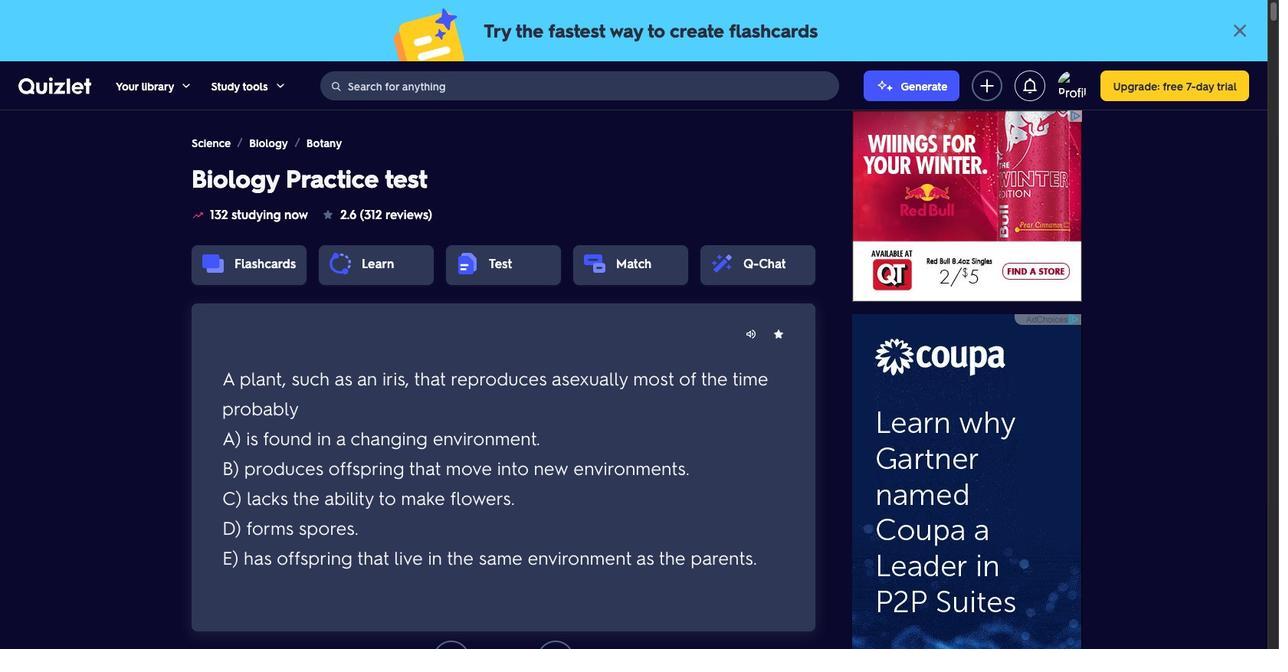 Task type: locate. For each thing, give the bounding box(es) containing it.
biology link
[[249, 135, 288, 150]]

offspring up ability
[[329, 456, 404, 480]]

the left the same
[[447, 545, 474, 569]]

2 quizlet image from the top
[[18, 78, 91, 94]]

biology
[[249, 136, 288, 149], [192, 162, 279, 194]]

1 horizontal spatial to
[[648, 18, 665, 42]]

time
[[733, 366, 769, 390]]

try the fastest way to create flashcards
[[484, 18, 818, 42]]

produces
[[244, 456, 324, 480]]

None search field
[[320, 71, 840, 100]]

1 advertisement region from the top
[[853, 110, 1083, 302]]

a
[[336, 426, 346, 450]]

0 horizontal spatial as
[[335, 366, 352, 390]]

1 vertical spatial advertisement region
[[853, 314, 1083, 649]]

reproduces
[[451, 366, 547, 390]]

1 vertical spatial as
[[637, 545, 654, 569]]

upgrade: free 7-day trial button
[[1101, 70, 1250, 101]]

the left parents.
[[659, 545, 686, 569]]

star filled image
[[322, 209, 334, 221], [773, 328, 785, 340], [773, 328, 785, 340]]

spores.
[[299, 516, 359, 539]]

to inside a plant, such as an iris, that reproduces asexually most of the time probably a) is found in a changing environment. b) produces offspring that move into new environments. c) lacks the ability to make flowers. d) forms spores. e) has offspring that live in the same environment as the parents.
[[379, 486, 396, 509]]

1 vertical spatial offspring
[[277, 545, 353, 569]]

that right iris,
[[414, 366, 446, 390]]

q-
[[744, 255, 759, 271]]

in right live
[[428, 545, 442, 569]]

2.6
[[340, 206, 357, 222]]

0 vertical spatial in
[[317, 426, 331, 450]]

q-chat
[[744, 255, 786, 271]]

caret down image
[[181, 79, 193, 92]]

iris,
[[382, 366, 409, 390]]

0 vertical spatial to
[[648, 18, 665, 42]]

1 vertical spatial that
[[409, 456, 441, 480]]

b)
[[222, 456, 239, 480]]

search image
[[330, 80, 342, 93]]

as left an
[[335, 366, 352, 390]]

1 horizontal spatial as
[[637, 545, 654, 569]]

flashcards
[[729, 18, 818, 42]]

study
[[211, 79, 240, 92]]

day
[[1196, 79, 1215, 92]]

advertisement region
[[853, 110, 1083, 302], [853, 314, 1083, 649]]

environment
[[528, 545, 632, 569]]

is
[[246, 426, 258, 450]]

as
[[335, 366, 352, 390], [637, 545, 654, 569]]

has
[[244, 545, 272, 569]]

generate
[[901, 79, 948, 92]]

try
[[484, 18, 511, 42]]

make
[[401, 486, 445, 509]]

the
[[516, 18, 544, 42], [701, 366, 728, 390], [293, 486, 320, 509], [447, 545, 474, 569], [659, 545, 686, 569]]

live
[[394, 545, 423, 569]]

test link
[[489, 255, 512, 271]]

asexually
[[552, 366, 628, 390]]

in
[[317, 426, 331, 450], [428, 545, 442, 569]]

132
[[210, 206, 228, 222]]

the right try
[[516, 18, 544, 42]]

environment.
[[433, 426, 540, 450]]

biology down slash forward icon
[[192, 162, 279, 194]]

to left make
[[379, 486, 396, 509]]

arrow left image
[[439, 647, 464, 649]]

your
[[116, 79, 139, 92]]

biology left slash forward image
[[249, 136, 288, 149]]

d)
[[222, 516, 241, 539]]

e)
[[222, 545, 239, 569]]

biology practice test
[[192, 162, 428, 194]]

0 vertical spatial advertisement region
[[853, 110, 1083, 302]]

dismiss image
[[1231, 21, 1250, 40]]

caret down image
[[274, 79, 286, 92]]

new
[[534, 456, 569, 480]]

1 horizontal spatial in
[[428, 545, 442, 569]]

arrow right image
[[544, 647, 568, 649]]

ability
[[324, 486, 374, 509]]

to right way
[[648, 18, 665, 42]]

1 vertical spatial in
[[428, 545, 442, 569]]

a
[[222, 366, 235, 390]]

way
[[610, 18, 643, 42]]

generate button
[[864, 70, 960, 101]]

test
[[385, 162, 428, 194]]

flashcards link
[[235, 255, 296, 271]]

practice
[[286, 162, 379, 194]]

Search field
[[321, 71, 839, 100]]

your library
[[116, 79, 174, 92]]

study tools button
[[211, 61, 286, 110]]

Search text field
[[348, 71, 835, 100]]

offspring down spores.
[[277, 545, 353, 569]]

q-chat link
[[744, 255, 786, 271]]

plant,
[[240, 366, 287, 390]]

star filled image inside 2.6 (312 reviews) "button"
[[322, 209, 334, 221]]

flowers.
[[450, 486, 515, 509]]

test
[[489, 255, 512, 271]]

in left a
[[317, 426, 331, 450]]

science link
[[192, 135, 231, 150]]

offspring
[[329, 456, 404, 480], [277, 545, 353, 569]]

that up make
[[409, 456, 441, 480]]

of
[[679, 366, 696, 390]]

0 horizontal spatial to
[[379, 486, 396, 509]]

lacks
[[247, 486, 288, 509]]

1 vertical spatial biology
[[192, 162, 279, 194]]

as right environment
[[637, 545, 654, 569]]

a plant, such as an iris, that reproduces asexually most of the time probably a) is found in a changing environment. b) produces offspring that move into new environments. c) lacks the ability to make flowers. d) forms spores. e) has offspring that live in the same environment as the parents.
[[222, 366, 769, 569]]

such
[[292, 366, 330, 390]]

0 vertical spatial biology
[[249, 136, 288, 149]]

to
[[648, 18, 665, 42], [379, 486, 396, 509]]

1 vertical spatial to
[[379, 486, 396, 509]]

library
[[142, 79, 174, 92]]

create
[[670, 18, 724, 42]]

that
[[414, 366, 446, 390], [409, 456, 441, 480], [357, 545, 389, 569]]

free
[[1163, 79, 1184, 92]]

0 horizontal spatial in
[[317, 426, 331, 450]]

that left live
[[357, 545, 389, 569]]

quizlet image
[[18, 76, 91, 94], [18, 78, 91, 94]]



Task type: describe. For each thing, give the bounding box(es) containing it.
1 quizlet image from the top
[[18, 76, 91, 94]]

0 vertical spatial that
[[414, 366, 446, 390]]

move
[[446, 456, 492, 480]]

2 vertical spatial that
[[357, 545, 389, 569]]

botany
[[307, 136, 342, 149]]

132 studying now
[[210, 206, 308, 222]]

star filled image for e
[[773, 328, 785, 340]]

found
[[263, 426, 312, 450]]

0 vertical spatial offspring
[[329, 456, 404, 480]]

2.6 (312 reviews) button
[[320, 196, 434, 233]]

forms
[[246, 516, 294, 539]]

into
[[497, 456, 529, 480]]

a plant, such as an iris, that reproduces asexually most of the time probably
a) is found in a changing environment.
b) produces offspring that move into new environments.
c) lacks the ability to make flowers.
d) forms spores.
e) has offspring that live in the same environment as the parents. element
[[222, 347, 785, 589]]

match
[[616, 255, 652, 271]]

0 vertical spatial as
[[335, 366, 352, 390]]

the right of
[[701, 366, 728, 390]]

match link
[[616, 255, 652, 271]]

2.6 (312 reviews)
[[340, 206, 432, 222]]

environments.
[[574, 456, 690, 480]]

tools
[[243, 79, 268, 92]]

study tools
[[211, 79, 268, 92]]

most
[[633, 366, 674, 390]]

learn link
[[362, 255, 394, 271]]

e
[[497, 452, 511, 484]]

chat
[[759, 255, 786, 271]]

7-
[[1186, 79, 1196, 92]]

probably
[[222, 396, 299, 420]]

upgrade: free 7-day trial
[[1114, 79, 1237, 92]]

2 advertisement region from the top
[[853, 314, 1083, 649]]

slash forward image
[[234, 136, 246, 149]]

flashcards
[[235, 255, 296, 271]]

slash forward image
[[291, 136, 303, 149]]

create image
[[979, 76, 997, 95]]

trial
[[1217, 79, 1237, 92]]

botany link
[[307, 135, 342, 150]]

changing
[[351, 426, 428, 450]]

(312
[[360, 206, 382, 222]]

the down produces
[[293, 486, 320, 509]]

sound image
[[745, 328, 757, 340]]

parents.
[[691, 545, 757, 569]]

bell image
[[1022, 76, 1040, 95]]

learn
[[362, 255, 394, 271]]

an
[[357, 366, 377, 390]]

fastest
[[549, 18, 606, 42]]

science
[[192, 136, 231, 149]]

star filled image for a plant, such as an iris, that reproduces asexually most of the time probably
[[773, 328, 785, 340]]

sound image
[[745, 328, 757, 340]]

now
[[284, 206, 308, 222]]

same
[[479, 545, 523, 569]]

biology for biology
[[249, 136, 288, 149]]

upgrade:
[[1114, 79, 1160, 92]]

reviews)
[[386, 206, 432, 222]]

studying
[[231, 206, 281, 222]]

a)
[[222, 426, 241, 450]]

biology for biology practice test
[[192, 162, 279, 194]]

sparkle image
[[877, 76, 895, 95]]

profile picture image
[[1058, 70, 1089, 101]]

your library button
[[116, 61, 193, 110]]

c)
[[222, 486, 242, 509]]



Task type: vqa. For each thing, say whether or not it's contained in the screenshot.
Holt
no



